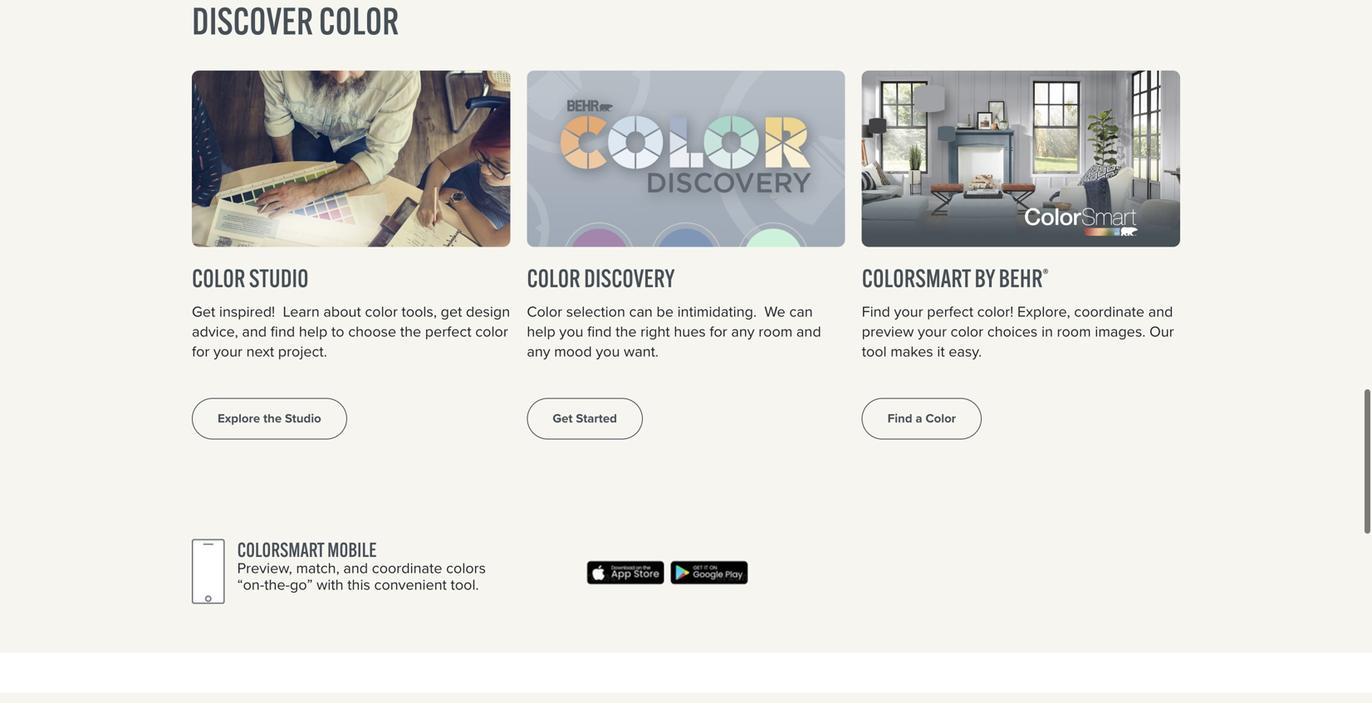 Task type: vqa. For each thing, say whether or not it's contained in the screenshot.
the to the middle
yes



Task type: describe. For each thing, give the bounding box(es) containing it.
find for find your perfect color! explore, coordinate and preview your color choices in room images. our tool makes it easy.
[[862, 301, 891, 323]]

a
[[916, 410, 923, 428]]

about
[[324, 301, 361, 323]]

to
[[332, 321, 345, 343]]

tool.
[[451, 574, 479, 596]]

and inside colorsmart mobile preview, match, and coordinate colors "on-the-go" with this convenient tool.
[[344, 557, 368, 579]]

tools,
[[402, 301, 437, 323]]

color for color
[[527, 301, 563, 323]]

get inside color studio get inspired!  learn about color tools, get design advice, and find help to choose the perfect color for your next project.
[[192, 301, 215, 323]]

1 horizontal spatial color
[[476, 321, 508, 343]]

design
[[466, 301, 510, 323]]

behr<sup>®</sup> oil-latex redwood stain image
[[954, 0, 1154, 67]]

your up makes at the right of the page
[[895, 301, 924, 323]]

find your perfect color! explore, coordinate and preview your color choices in room images. our tool makes it easy.
[[862, 301, 1175, 363]]

explore
[[218, 410, 260, 428]]

our
[[1150, 321, 1175, 343]]

perfect inside find your perfect color! explore, coordinate and preview your color choices in room images. our tool makes it easy.
[[928, 301, 974, 323]]

1 horizontal spatial any
[[732, 321, 755, 343]]

project.
[[278, 341, 327, 363]]

preview,
[[237, 557, 292, 579]]

the inside color studio get inspired!  learn about color tools, get design advice, and find help to choose the perfect color for your next project.
[[400, 321, 421, 343]]

be
[[657, 301, 674, 323]]

and inside find your perfect color! explore, coordinate and preview your color choices in room images. our tool makes it easy.
[[1149, 301, 1174, 323]]

colorsmart for by
[[862, 262, 971, 294]]

color for color discovery
[[527, 262, 581, 294]]

apple store image
[[587, 561, 671, 585]]

go"
[[290, 574, 313, 596]]

studio
[[249, 262, 309, 294]]

coordinate for your
[[1075, 301, 1145, 323]]

color studio get inspired!  learn about color tools, get design advice, and find help to choose the perfect color for your next project.
[[192, 262, 510, 363]]

images.
[[1096, 321, 1146, 343]]

perfect inside color studio get inspired!  learn about color tools, get design advice, and find help to choose the perfect color for your next project.
[[425, 321, 472, 343]]

colorsmart by behr ®
[[862, 262, 1049, 294]]

0 horizontal spatial you
[[560, 321, 584, 343]]

discovery
[[584, 262, 675, 294]]

1 horizontal spatial you
[[596, 341, 620, 363]]

interior wood stains & finishes image
[[212, 0, 419, 67]]

for inside color studio get inspired!  learn about color tools, get design advice, and find help to choose the perfect color for your next project.
[[192, 341, 210, 363]]

explore the studio
[[218, 410, 321, 428]]

help inside color studio get inspired!  learn about color tools, get design advice, and find help to choose the perfect color for your next project.
[[299, 321, 328, 343]]

for inside color discovery color selection can be intimidating.  we can help you find the right hues for any room and any mood you want.
[[710, 321, 728, 343]]

get started
[[553, 410, 617, 428]]

coordinate for mobile
[[372, 557, 443, 579]]

get started link
[[527, 398, 643, 440]]

and inside color discovery color selection can be intimidating.  we can help you find the right hues for any room and any mood you want.
[[797, 321, 822, 343]]

mood
[[554, 341, 592, 363]]

0 horizontal spatial the
[[263, 410, 282, 428]]

by
[[975, 262, 996, 294]]

preview
[[862, 321, 914, 343]]

with
[[317, 574, 344, 596]]

we
[[765, 301, 786, 323]]

find for find a color
[[888, 410, 913, 428]]

2 can from the left
[[790, 301, 813, 323]]



Task type: locate. For each thing, give the bounding box(es) containing it.
the-
[[264, 574, 290, 596]]

0 vertical spatial coordinate
[[1075, 301, 1145, 323]]

1 horizontal spatial coordinate
[[1075, 301, 1145, 323]]

and inside color studio get inspired!  learn about color tools, get design advice, and find help to choose the perfect color for your next project.
[[242, 321, 267, 343]]

®
[[1043, 265, 1049, 284]]

get
[[192, 301, 215, 323], [553, 410, 573, 428]]

colorsmart for mobile
[[237, 538, 325, 562]]

0 vertical spatial find
[[862, 301, 891, 323]]

explore,
[[1018, 301, 1071, 323]]

colorsmart up preview
[[862, 262, 971, 294]]

for
[[710, 321, 728, 343], [192, 341, 210, 363]]

find inside find your perfect color! explore, coordinate and preview your color choices in room images. our tool makes it easy.
[[862, 301, 891, 323]]

studio
[[285, 410, 321, 428]]

advice,
[[192, 321, 238, 343]]

color for find
[[926, 410, 957, 428]]

perfect right "choose"
[[425, 321, 472, 343]]

hues
[[674, 321, 706, 343]]

0 horizontal spatial color
[[365, 301, 398, 323]]

0 vertical spatial colorsmart
[[862, 262, 971, 294]]

coordinate inside find your perfect color! explore, coordinate and preview your color choices in room images. our tool makes it easy.
[[1075, 301, 1145, 323]]

1 horizontal spatial get
[[553, 410, 573, 428]]

want.
[[624, 341, 659, 363]]

0 vertical spatial get
[[192, 301, 215, 323]]

1 vertical spatial coordinate
[[372, 557, 443, 579]]

1 find from the left
[[271, 321, 295, 343]]

1 horizontal spatial the
[[400, 321, 421, 343]]

any left mood
[[527, 341, 551, 363]]

the
[[400, 321, 421, 343], [616, 321, 637, 343], [263, 410, 282, 428]]

color inside color discovery color selection can be intimidating.  we can help you find the right hues for any room and any mood you want.
[[527, 301, 563, 323]]

coordinate inside colorsmart mobile preview, match, and coordinate colors "on-the-go" with this convenient tool.
[[372, 557, 443, 579]]

1 horizontal spatial for
[[710, 321, 728, 343]]

color
[[527, 301, 563, 323], [926, 410, 957, 428]]

0 horizontal spatial get
[[192, 301, 215, 323]]

0 vertical spatial color
[[527, 301, 563, 323]]

the right "choose"
[[400, 321, 421, 343]]

any left we
[[732, 321, 755, 343]]

selection
[[567, 301, 626, 323]]

match,
[[296, 557, 340, 579]]

1 vertical spatial get
[[553, 410, 573, 428]]

0 horizontal spatial find
[[271, 321, 295, 343]]

0 horizontal spatial coordinate
[[372, 557, 443, 579]]

help right the design at the left top of the page
[[527, 321, 556, 343]]

get
[[441, 301, 462, 323]]

it
[[938, 341, 945, 363]]

can left be
[[630, 301, 653, 323]]

coordinate
[[1075, 301, 1145, 323], [372, 557, 443, 579]]

2 find from the left
[[588, 321, 612, 343]]

behr
[[999, 262, 1043, 294]]

"on-
[[237, 574, 264, 596]]

and right we
[[797, 321, 822, 343]]

find up tool
[[862, 301, 891, 323]]

1 vertical spatial colorsmart
[[237, 538, 325, 562]]

help left to at the left top of the page
[[299, 321, 328, 343]]

colorsmart up the-
[[237, 538, 325, 562]]

0 horizontal spatial for
[[192, 341, 210, 363]]

1 help from the left
[[299, 321, 328, 343]]

learn
[[283, 301, 320, 323]]

find
[[271, 321, 295, 343], [588, 321, 612, 343]]

choose
[[348, 321, 397, 343]]

1 horizontal spatial color
[[527, 262, 581, 294]]

find a color link
[[862, 398, 982, 440]]

you
[[560, 321, 584, 343], [596, 341, 620, 363]]

makes
[[891, 341, 934, 363]]

1 room from the left
[[759, 321, 793, 343]]

coordinate right this
[[372, 557, 443, 579]]

2 horizontal spatial the
[[616, 321, 637, 343]]

mobile
[[328, 538, 377, 562]]

for left next
[[192, 341, 210, 363]]

help inside color discovery color selection can be intimidating.  we can help you find the right hues for any room and any mood you want.
[[527, 321, 556, 343]]

find
[[862, 301, 891, 323], [888, 410, 913, 428]]

0 horizontal spatial perfect
[[425, 321, 472, 343]]

1 horizontal spatial perfect
[[928, 301, 974, 323]]

1 horizontal spatial colorsmart
[[862, 262, 971, 294]]

next
[[246, 341, 274, 363]]

1 horizontal spatial room
[[1058, 321, 1092, 343]]

0 horizontal spatial can
[[630, 301, 653, 323]]

1 horizontal spatial find
[[588, 321, 612, 343]]

1 horizontal spatial can
[[790, 301, 813, 323]]

your
[[895, 301, 924, 323], [918, 321, 947, 343], [214, 341, 243, 363]]

1 color from the left
[[192, 262, 246, 294]]

2 color from the left
[[527, 262, 581, 294]]

0 horizontal spatial room
[[759, 321, 793, 343]]

wood cleaners & strippers image
[[459, 0, 618, 67]]

color inside color discovery color selection can be intimidating.  we can help you find the right hues for any room and any mood you want.
[[527, 262, 581, 294]]

the left studio
[[263, 410, 282, 428]]

find inside color studio get inspired!  learn about color tools, get design advice, and find help to choose the perfect color for your next project.
[[271, 321, 295, 343]]

google play image
[[671, 561, 748, 585]]

colorsmart mobile preview, match, and coordinate colors "on-the-go" with this convenient tool.
[[237, 538, 486, 596]]

your left next
[[214, 341, 243, 363]]

1 vertical spatial find
[[888, 410, 913, 428]]

color
[[365, 301, 398, 323], [476, 321, 508, 343], [951, 321, 984, 343]]

color up mood
[[527, 301, 563, 323]]

in
[[1042, 321, 1054, 343]]

this
[[348, 574, 371, 596]]

behr premium<sup>®</sup> transparent log home gloss finish image
[[706, 0, 907, 67]]

explore the studio link
[[192, 398, 347, 440]]

your inside color studio get inspired!  learn about color tools, get design advice, and find help to choose the perfect color for your next project.
[[214, 341, 243, 363]]

color right it
[[951, 321, 984, 343]]

1 horizontal spatial help
[[527, 321, 556, 343]]

2 room from the left
[[1058, 321, 1092, 343]]

color inside find your perfect color! explore, coordinate and preview your color choices in room images. our tool makes it easy.
[[951, 321, 984, 343]]

started
[[576, 410, 617, 428]]

color right get
[[476, 321, 508, 343]]

room
[[759, 321, 793, 343], [1058, 321, 1092, 343]]

easy.
[[949, 341, 982, 363]]

2 horizontal spatial color
[[951, 321, 984, 343]]

can
[[630, 301, 653, 323], [790, 301, 813, 323]]

the inside color discovery color selection can be intimidating.  we can help you find the right hues for any room and any mood you want.
[[616, 321, 637, 343]]

0 horizontal spatial any
[[527, 341, 551, 363]]

colorsmart inside colorsmart mobile preview, match, and coordinate colors "on-the-go" with this convenient tool.
[[237, 538, 325, 562]]

1 can from the left
[[630, 301, 653, 323]]

room inside find your perfect color! explore, coordinate and preview your color choices in room images. our tool makes it easy.
[[1058, 321, 1092, 343]]

1 vertical spatial color
[[926, 410, 957, 428]]

colors
[[446, 557, 486, 579]]

color discovery color selection can be intimidating.  we can help you find the right hues for any room and any mood you want.
[[527, 262, 822, 363]]

0 horizontal spatial color
[[527, 301, 563, 323]]

for right hues
[[710, 321, 728, 343]]

find inside color discovery color selection can be intimidating.  we can help you find the right hues for any room and any mood you want.
[[588, 321, 612, 343]]

help
[[299, 321, 328, 343], [527, 321, 556, 343]]

color left the tools,
[[365, 301, 398, 323]]

any
[[732, 321, 755, 343], [527, 341, 551, 363]]

0 horizontal spatial color
[[192, 262, 246, 294]]

color for color studio
[[192, 262, 246, 294]]

color
[[192, 262, 246, 294], [527, 262, 581, 294]]

0 horizontal spatial help
[[299, 321, 328, 343]]

find left a
[[888, 410, 913, 428]]

color up advice, on the left of page
[[192, 262, 246, 294]]

2 help from the left
[[527, 321, 556, 343]]

your left easy.
[[918, 321, 947, 343]]

and right the match,
[[344, 557, 368, 579]]

color!
[[978, 301, 1014, 323]]

room inside color discovery color selection can be intimidating.  we can help you find the right hues for any room and any mood you want.
[[759, 321, 793, 343]]

choices
[[988, 321, 1038, 343]]

color inside color studio get inspired!  learn about color tools, get design advice, and find help to choose the perfect color for your next project.
[[192, 262, 246, 294]]

find down studio
[[271, 321, 295, 343]]

and right images.
[[1149, 301, 1174, 323]]

perfect down colorsmart by behr ®
[[928, 301, 974, 323]]

find left want.
[[588, 321, 612, 343]]

color up the 'selection'
[[527, 262, 581, 294]]

tool
[[862, 341, 887, 363]]

the left right
[[616, 321, 637, 343]]

right
[[641, 321, 670, 343]]

coordinate left our
[[1075, 301, 1145, 323]]

can right we
[[790, 301, 813, 323]]

and right advice, on the left of page
[[242, 321, 267, 343]]

1 horizontal spatial color
[[926, 410, 957, 428]]

color right a
[[926, 410, 957, 428]]

convenient
[[374, 574, 447, 596]]

colorsmart
[[862, 262, 971, 294], [237, 538, 325, 562]]

perfect
[[928, 301, 974, 323], [425, 321, 472, 343]]

0 horizontal spatial colorsmart
[[237, 538, 325, 562]]

and
[[1149, 301, 1174, 323], [242, 321, 267, 343], [797, 321, 822, 343], [344, 557, 368, 579]]

find a color
[[888, 410, 957, 428]]



